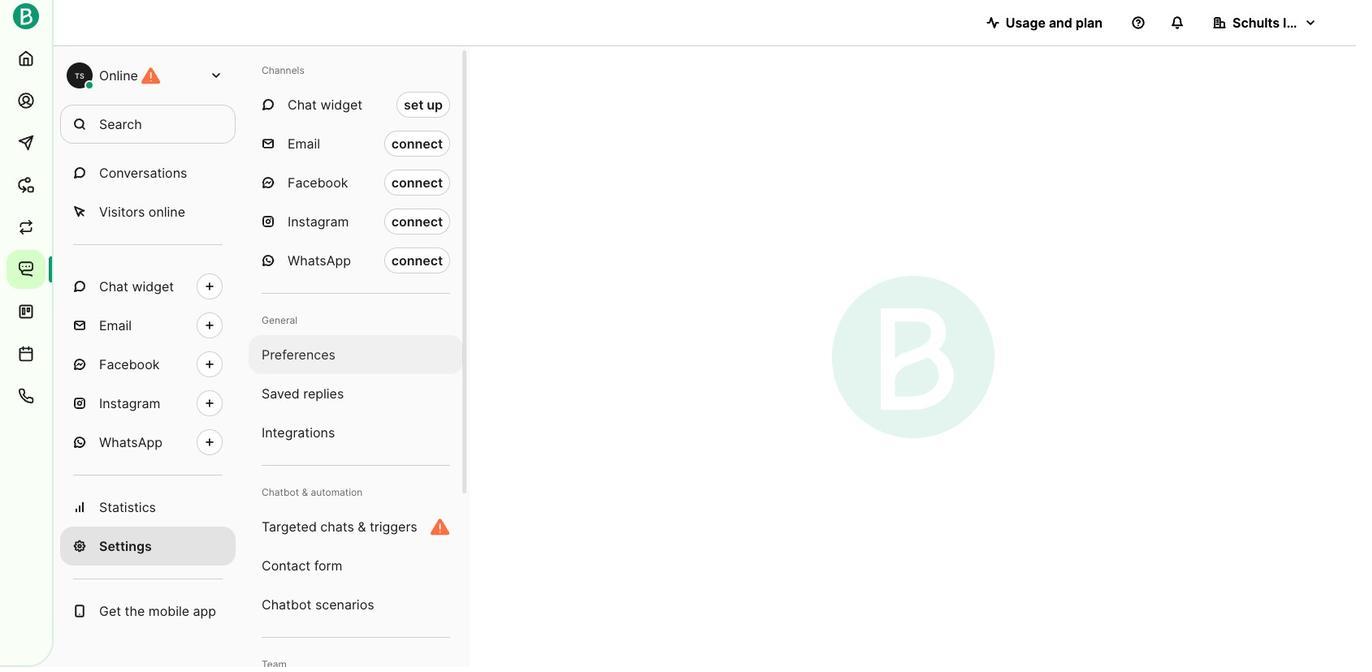 Task type: vqa. For each thing, say whether or not it's contained in the screenshot.
triggers
yes



Task type: describe. For each thing, give the bounding box(es) containing it.
usage and plan button
[[973, 6, 1116, 39]]

1 vertical spatial widget
[[132, 279, 174, 295]]

chatbot scenarios
[[262, 597, 374, 613]]

and
[[1049, 15, 1072, 31]]

plan
[[1076, 15, 1103, 31]]

get the mobile app link
[[60, 592, 236, 631]]

integrations link
[[249, 414, 463, 453]]

0 vertical spatial whatsapp
[[288, 253, 351, 269]]

statistics
[[99, 500, 156, 516]]

conversations
[[99, 165, 187, 181]]

0 horizontal spatial facebook
[[99, 357, 160, 373]]

schults inc button
[[1200, 6, 1330, 39]]

connect for facebook
[[391, 175, 443, 191]]

email link
[[60, 306, 236, 345]]

chats
[[320, 519, 354, 535]]

usage and plan
[[1006, 15, 1103, 31]]

conversations link
[[60, 154, 236, 193]]

facebook link
[[60, 345, 236, 384]]

connect for whatsapp
[[391, 253, 443, 269]]

search
[[99, 116, 142, 132]]

contact
[[262, 558, 310, 574]]

targeted
[[262, 519, 317, 535]]

online
[[99, 67, 138, 84]]

automation
[[311, 487, 363, 499]]

0 vertical spatial instagram
[[288, 214, 349, 230]]

get the mobile app
[[99, 604, 216, 620]]

connect for email
[[391, 136, 443, 152]]

targeted chats & triggers
[[262, 519, 417, 535]]

targeted chats & triggers link
[[249, 508, 463, 547]]

chatbot for chatbot & automation
[[262, 487, 299, 499]]

settings
[[99, 539, 152, 555]]

saved
[[262, 386, 300, 402]]

1 horizontal spatial email
[[288, 136, 320, 152]]

usage
[[1006, 15, 1046, 31]]

statistics link
[[60, 488, 236, 527]]

0 vertical spatial facebook
[[288, 175, 348, 191]]

schults inc
[[1233, 15, 1302, 31]]

connect for instagram
[[391, 214, 443, 230]]

1 vertical spatial instagram
[[99, 396, 160, 412]]

set
[[404, 97, 424, 113]]

1 vertical spatial chat
[[99, 279, 128, 295]]

triggers
[[370, 519, 417, 535]]

scenarios
[[315, 597, 374, 613]]

settings link
[[60, 527, 236, 566]]

general
[[262, 314, 297, 327]]

0 vertical spatial chat widget
[[288, 97, 362, 113]]

preferences link
[[249, 336, 463, 375]]



Task type: locate. For each thing, give the bounding box(es) containing it.
0 vertical spatial email
[[288, 136, 320, 152]]

3 connect from the top
[[391, 214, 443, 230]]

1 horizontal spatial &
[[358, 519, 366, 535]]

1 vertical spatial email
[[99, 318, 132, 334]]

chatbot down contact
[[262, 597, 312, 613]]

0 horizontal spatial chat widget
[[99, 279, 174, 295]]

widget left 'set'
[[320, 97, 362, 113]]

contact form
[[262, 558, 342, 574]]

schults
[[1233, 15, 1280, 31]]

0 horizontal spatial &
[[302, 487, 308, 499]]

1 vertical spatial chatbot
[[262, 597, 312, 613]]

form
[[314, 558, 342, 574]]

chatbot up targeted
[[262, 487, 299, 499]]

visitors
[[99, 204, 145, 220]]

email down chat widget link
[[99, 318, 132, 334]]

integrations
[[262, 425, 335, 441]]

chat down channels
[[288, 97, 317, 113]]

chat widget up email link
[[99, 279, 174, 295]]

& left automation
[[302, 487, 308, 499]]

1 horizontal spatial whatsapp
[[288, 253, 351, 269]]

1 horizontal spatial chat
[[288, 97, 317, 113]]

1 connect from the top
[[391, 136, 443, 152]]

1 horizontal spatial chat widget
[[288, 97, 362, 113]]

0 horizontal spatial chat
[[99, 279, 128, 295]]

visitors online link
[[60, 193, 236, 232]]

chat widget
[[288, 97, 362, 113], [99, 279, 174, 295]]

email down channels
[[288, 136, 320, 152]]

4 connect from the top
[[391, 253, 443, 269]]

inc
[[1283, 15, 1302, 31]]

visitors online
[[99, 204, 185, 220]]

facebook
[[288, 175, 348, 191], [99, 357, 160, 373]]

chat widget link
[[60, 267, 236, 306]]

2 connect from the top
[[391, 175, 443, 191]]

1 chatbot from the top
[[262, 487, 299, 499]]

0 horizontal spatial email
[[99, 318, 132, 334]]

saved replies
[[262, 386, 344, 402]]

0 vertical spatial widget
[[320, 97, 362, 113]]

mobile
[[149, 604, 189, 620]]

0 horizontal spatial instagram
[[99, 396, 160, 412]]

1 vertical spatial chat widget
[[99, 279, 174, 295]]

1 vertical spatial &
[[358, 519, 366, 535]]

widget
[[320, 97, 362, 113], [132, 279, 174, 295]]

2 chatbot from the top
[[262, 597, 312, 613]]

0 vertical spatial chatbot
[[262, 487, 299, 499]]

preferences
[[262, 347, 335, 363]]

1 vertical spatial whatsapp
[[99, 435, 162, 451]]

instagram link
[[60, 384, 236, 423]]

whatsapp link
[[60, 423, 236, 462]]

search link
[[60, 105, 236, 144]]

1 horizontal spatial facebook
[[288, 175, 348, 191]]

0 horizontal spatial whatsapp
[[99, 435, 162, 451]]

ts
[[75, 71, 84, 80]]

widget up email link
[[132, 279, 174, 295]]

online
[[149, 204, 185, 220]]

chatbot for chatbot scenarios
[[262, 597, 312, 613]]

email
[[288, 136, 320, 152], [99, 318, 132, 334]]

set up
[[404, 97, 443, 113]]

1 horizontal spatial widget
[[320, 97, 362, 113]]

chat up email link
[[99, 279, 128, 295]]

whatsapp up general
[[288, 253, 351, 269]]

chatbot scenarios link
[[249, 586, 463, 625]]

get
[[99, 604, 121, 620]]

1 vertical spatial facebook
[[99, 357, 160, 373]]

connect
[[391, 136, 443, 152], [391, 175, 443, 191], [391, 214, 443, 230], [391, 253, 443, 269]]

replies
[[303, 386, 344, 402]]

& right "chats"
[[358, 519, 366, 535]]

contact form link
[[249, 547, 463, 586]]

chatbot & automation
[[262, 487, 363, 499]]

0 vertical spatial &
[[302, 487, 308, 499]]

channels
[[262, 64, 304, 76]]

whatsapp down instagram link
[[99, 435, 162, 451]]

instagram
[[288, 214, 349, 230], [99, 396, 160, 412]]

saved replies link
[[249, 375, 463, 414]]

&
[[302, 487, 308, 499], [358, 519, 366, 535]]

0 vertical spatial chat
[[288, 97, 317, 113]]

whatsapp
[[288, 253, 351, 269], [99, 435, 162, 451]]

chat widget down channels
[[288, 97, 362, 113]]

the
[[125, 604, 145, 620]]

chat
[[288, 97, 317, 113], [99, 279, 128, 295]]

0 horizontal spatial widget
[[132, 279, 174, 295]]

chatbot
[[262, 487, 299, 499], [262, 597, 312, 613]]

app
[[193, 604, 216, 620]]

up
[[427, 97, 443, 113]]

1 horizontal spatial instagram
[[288, 214, 349, 230]]



